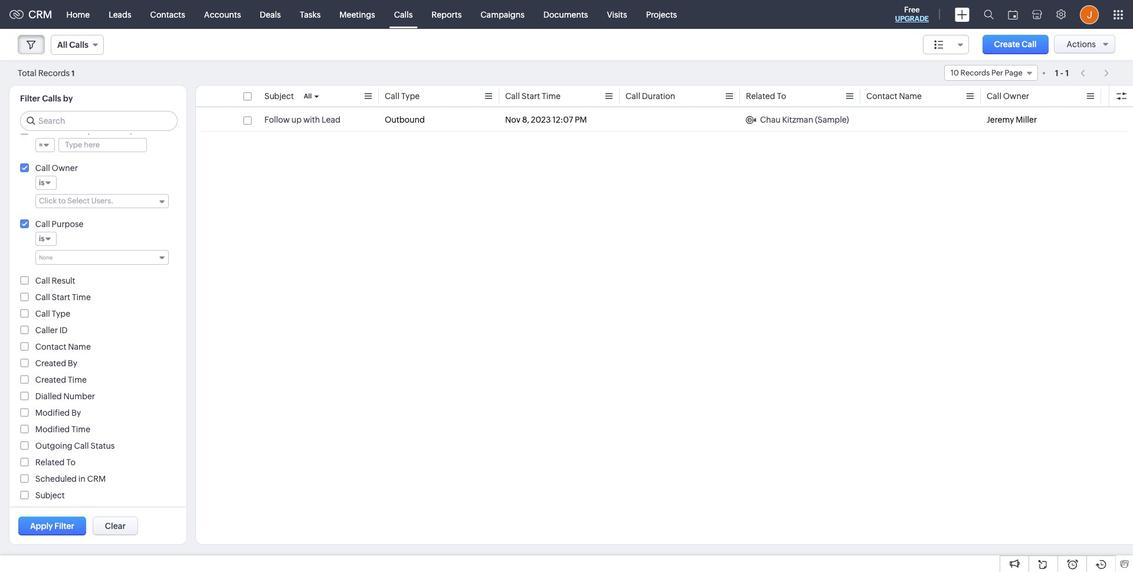 Task type: locate. For each thing, give the bounding box(es) containing it.
all up total records 1
[[57, 40, 67, 50]]

0 horizontal spatial subject
[[35, 491, 65, 501]]

0 horizontal spatial call owner
[[35, 164, 78, 173]]

0 horizontal spatial crm
[[28, 8, 52, 21]]

1 is from the top
[[39, 178, 45, 187]]

home link
[[57, 0, 99, 29]]

1 vertical spatial call type
[[35, 309, 70, 319]]

duration
[[642, 91, 675, 101], [52, 126, 85, 135]]

outgoing
[[35, 442, 72, 451]]

= field
[[35, 138, 55, 152]]

0 vertical spatial related to
[[746, 91, 786, 101]]

1 vertical spatial by
[[71, 408, 81, 418]]

by down number
[[71, 408, 81, 418]]

is up click
[[39, 178, 45, 187]]

1 vertical spatial filter
[[54, 522, 74, 531]]

projects link
[[637, 0, 687, 29]]

0 horizontal spatial filter
[[20, 94, 40, 103]]

1 horizontal spatial calls
[[69, 40, 88, 50]]

1 modified from the top
[[35, 408, 70, 418]]

0 vertical spatial by
[[68, 359, 77, 368]]

records inside 10 records per page field
[[961, 68, 990, 77]]

0 horizontal spatial call start time
[[35, 293, 91, 302]]

1 horizontal spatial crm
[[87, 475, 106, 484]]

apply filter
[[30, 522, 74, 531]]

created
[[35, 359, 66, 368], [35, 375, 66, 385]]

related down outgoing
[[35, 458, 65, 468]]

1 vertical spatial modified
[[35, 425, 70, 434]]

duration for call duration
[[642, 91, 675, 101]]

0 vertical spatial subject
[[264, 91, 294, 101]]

1 vertical spatial related
[[35, 458, 65, 468]]

owner down = field
[[52, 164, 78, 173]]

1 vertical spatial none field
[[35, 250, 169, 265]]

time
[[542, 91, 561, 101], [72, 293, 91, 302], [68, 375, 87, 385], [71, 425, 90, 434]]

Click to Select Users. field
[[35, 194, 169, 208]]

search image
[[984, 9, 994, 19]]

0 horizontal spatial contact
[[35, 342, 66, 352]]

1 horizontal spatial filter
[[54, 522, 74, 531]]

1 vertical spatial subject
[[35, 491, 65, 501]]

to up scheduled in crm
[[66, 458, 76, 468]]

crm left home link
[[28, 8, 52, 21]]

is field down call purpose
[[35, 232, 57, 246]]

reports link
[[422, 0, 471, 29]]

is field up click
[[35, 176, 57, 190]]

1 vertical spatial to
[[66, 458, 76, 468]]

search element
[[977, 0, 1001, 29]]

0 horizontal spatial all
[[57, 40, 67, 50]]

campaigns
[[481, 10, 525, 19]]

2 created from the top
[[35, 375, 66, 385]]

follow
[[264, 115, 290, 125]]

all up with
[[304, 93, 312, 100]]

is field for purpose
[[35, 232, 57, 246]]

by up created time
[[68, 359, 77, 368]]

0 horizontal spatial related
[[35, 458, 65, 468]]

visits link
[[598, 0, 637, 29]]

0 horizontal spatial call type
[[35, 309, 70, 319]]

start
[[522, 91, 540, 101], [52, 293, 70, 302]]

start down result
[[52, 293, 70, 302]]

all
[[57, 40, 67, 50], [304, 93, 312, 100]]

free upgrade
[[895, 5, 929, 23]]

2 modified from the top
[[35, 425, 70, 434]]

1 vertical spatial owner
[[52, 164, 78, 173]]

calls left by
[[42, 94, 61, 103]]

nov 8, 2023 12:07 pm
[[505, 115, 587, 125]]

records
[[38, 68, 70, 78], [961, 68, 990, 77]]

1 vertical spatial type
[[52, 309, 70, 319]]

in
[[78, 475, 85, 484]]

is field
[[35, 176, 57, 190], [35, 232, 57, 246]]

0 vertical spatial filter
[[20, 94, 40, 103]]

1 horizontal spatial none field
[[923, 35, 969, 54]]

0 horizontal spatial 1
[[71, 69, 75, 78]]

deals link
[[250, 0, 290, 29]]

1 vertical spatial name
[[68, 342, 91, 352]]

create
[[994, 40, 1020, 49]]

0 vertical spatial modified
[[35, 408, 70, 418]]

0 vertical spatial contact
[[867, 91, 898, 101]]

1 horizontal spatial call type
[[385, 91, 420, 101]]

Search text field
[[21, 112, 177, 130]]

created for created by
[[35, 359, 66, 368]]

filter down total
[[20, 94, 40, 103]]

1 vertical spatial duration
[[52, 126, 85, 135]]

None text field
[[39, 253, 154, 261]]

follow up with lead
[[264, 115, 341, 125]]

0 horizontal spatial calls
[[42, 94, 61, 103]]

created by
[[35, 359, 77, 368]]

contacts link
[[141, 0, 195, 29]]

0 vertical spatial all
[[57, 40, 67, 50]]

1 horizontal spatial call owner
[[987, 91, 1029, 101]]

1 horizontal spatial type
[[401, 91, 420, 101]]

1 vertical spatial related to
[[35, 458, 76, 468]]

call owner
[[987, 91, 1029, 101], [35, 164, 78, 173]]

calls down the home
[[69, 40, 88, 50]]

related to up scheduled
[[35, 458, 76, 468]]

modified down dialled
[[35, 408, 70, 418]]

1 vertical spatial contact name
[[35, 342, 91, 352]]

0 horizontal spatial none field
[[35, 250, 169, 265]]

0 horizontal spatial records
[[38, 68, 70, 78]]

subject down scheduled
[[35, 491, 65, 501]]

call start time
[[505, 91, 561, 101], [35, 293, 91, 302]]

subject
[[264, 91, 294, 101], [35, 491, 65, 501]]

tasks link
[[290, 0, 330, 29]]

call owner up jeremy miller at the right of page
[[987, 91, 1029, 101]]

start up 8,
[[522, 91, 540, 101]]

call start time up 8,
[[505, 91, 561, 101]]

chau kitzman (sample)
[[760, 115, 849, 125]]

filter inside "apply filter" button
[[54, 522, 74, 531]]

0 vertical spatial call type
[[385, 91, 420, 101]]

0 vertical spatial call start time
[[505, 91, 561, 101]]

0 vertical spatial related
[[746, 91, 775, 101]]

subject up follow
[[264, 91, 294, 101]]

purpose
[[52, 220, 84, 229]]

2 is field from the top
[[35, 232, 57, 246]]

1 vertical spatial created
[[35, 375, 66, 385]]

1 horizontal spatial start
[[522, 91, 540, 101]]

none field up result
[[35, 250, 169, 265]]

records for total
[[38, 68, 70, 78]]

to up 'chau'
[[777, 91, 786, 101]]

1 horizontal spatial owner
[[1003, 91, 1029, 101]]

1 is field from the top
[[35, 176, 57, 190]]

created up dialled
[[35, 375, 66, 385]]

call type up outbound
[[385, 91, 420, 101]]

time up outgoing call status
[[71, 425, 90, 434]]

1 left -
[[1055, 68, 1059, 78]]

navigation
[[1075, 64, 1116, 81]]

1 horizontal spatial 1
[[1055, 68, 1059, 78]]

call type
[[385, 91, 420, 101], [35, 309, 70, 319]]

0 vertical spatial name
[[899, 91, 922, 101]]

0 horizontal spatial type
[[52, 309, 70, 319]]

1 up by
[[71, 69, 75, 78]]

0 vertical spatial is
[[39, 178, 45, 187]]

kitzman
[[782, 115, 813, 125]]

calls
[[394, 10, 413, 19], [69, 40, 88, 50], [42, 94, 61, 103]]

0 horizontal spatial contact name
[[35, 342, 91, 352]]

apply filter button
[[18, 517, 86, 536]]

modified up outgoing
[[35, 425, 70, 434]]

miller
[[1016, 115, 1037, 125]]

call
[[1022, 40, 1037, 49], [385, 91, 400, 101], [505, 91, 520, 101], [626, 91, 640, 101], [987, 91, 1002, 101], [35, 126, 50, 135], [35, 164, 50, 173], [35, 220, 50, 229], [35, 276, 50, 286], [35, 293, 50, 302], [35, 309, 50, 319], [74, 442, 89, 451]]

calls left reports link
[[394, 10, 413, 19]]

time down result
[[72, 293, 91, 302]]

accounts link
[[195, 0, 250, 29]]

is down call purpose
[[39, 234, 45, 243]]

none field up 10
[[923, 35, 969, 54]]

related to up 'chau'
[[746, 91, 786, 101]]

0 vertical spatial contact name
[[867, 91, 922, 101]]

number
[[63, 392, 95, 401]]

(sample)
[[815, 115, 849, 125]]

2 horizontal spatial 1
[[1066, 68, 1069, 78]]

0 vertical spatial start
[[522, 91, 540, 101]]

modified for modified time
[[35, 425, 70, 434]]

meetings link
[[330, 0, 385, 29]]

call start time down result
[[35, 293, 91, 302]]

2 is from the top
[[39, 234, 45, 243]]

scheduled in crm
[[35, 475, 106, 484]]

records for 10
[[961, 68, 990, 77]]

1 right -
[[1066, 68, 1069, 78]]

deals
[[260, 10, 281, 19]]

10 Records Per Page field
[[944, 65, 1038, 81]]

filter calls by
[[20, 94, 73, 103]]

leads link
[[99, 0, 141, 29]]

create menu element
[[948, 0, 977, 29]]

related up 'chau'
[[746, 91, 775, 101]]

profile image
[[1080, 5, 1099, 24]]

1 vertical spatial contact
[[35, 342, 66, 352]]

type up id
[[52, 309, 70, 319]]

1 - 1
[[1055, 68, 1069, 78]]

duration for call duration (in seconds)
[[52, 126, 85, 135]]

1 created from the top
[[35, 359, 66, 368]]

users.
[[91, 197, 114, 205]]

calls for all calls
[[69, 40, 88, 50]]

1 horizontal spatial all
[[304, 93, 312, 100]]

0 vertical spatial is field
[[35, 176, 57, 190]]

1 horizontal spatial to
[[777, 91, 786, 101]]

1 horizontal spatial related
[[746, 91, 775, 101]]

by
[[68, 359, 77, 368], [71, 408, 81, 418]]

0 vertical spatial none field
[[923, 35, 969, 54]]

call type up caller id
[[35, 309, 70, 319]]

seconds)
[[98, 126, 133, 135]]

records right 10
[[961, 68, 990, 77]]

1 vertical spatial is
[[39, 234, 45, 243]]

related to
[[746, 91, 786, 101], [35, 458, 76, 468]]

modified
[[35, 408, 70, 418], [35, 425, 70, 434]]

to
[[777, 91, 786, 101], [66, 458, 76, 468]]

None field
[[923, 35, 969, 54], [35, 250, 169, 265]]

clear
[[105, 522, 126, 531]]

12:07
[[553, 115, 573, 125]]

jeremy
[[987, 115, 1014, 125]]

all for all
[[304, 93, 312, 100]]

records up filter calls by
[[38, 68, 70, 78]]

create call button
[[983, 35, 1049, 54]]

modified time
[[35, 425, 90, 434]]

status
[[90, 442, 115, 451]]

lead
[[322, 115, 341, 125]]

related
[[746, 91, 775, 101], [35, 458, 65, 468]]

2 horizontal spatial calls
[[394, 10, 413, 19]]

owner down page
[[1003, 91, 1029, 101]]

total
[[18, 68, 36, 78]]

=
[[39, 140, 43, 149]]

size image
[[934, 40, 944, 50]]

calls inside field
[[69, 40, 88, 50]]

outgoing call status
[[35, 442, 115, 451]]

2 vertical spatial calls
[[42, 94, 61, 103]]

1 vertical spatial crm
[[87, 475, 106, 484]]

click
[[39, 197, 57, 205]]

created for created time
[[35, 375, 66, 385]]

1 vertical spatial is field
[[35, 232, 57, 246]]

call owner down = field
[[35, 164, 78, 173]]

contact
[[867, 91, 898, 101], [35, 342, 66, 352]]

click to select users.
[[39, 197, 114, 205]]

0 vertical spatial type
[[401, 91, 420, 101]]

1 vertical spatial all
[[304, 93, 312, 100]]

1 inside total records 1
[[71, 69, 75, 78]]

0 horizontal spatial start
[[52, 293, 70, 302]]

1 vertical spatial call owner
[[35, 164, 78, 173]]

0 vertical spatial owner
[[1003, 91, 1029, 101]]

1 horizontal spatial records
[[961, 68, 990, 77]]

all inside field
[[57, 40, 67, 50]]

1 vertical spatial calls
[[69, 40, 88, 50]]

type
[[401, 91, 420, 101], [52, 309, 70, 319]]

0 vertical spatial crm
[[28, 8, 52, 21]]

0 vertical spatial calls
[[394, 10, 413, 19]]

crm right in at the left of page
[[87, 475, 106, 484]]

0 horizontal spatial duration
[[52, 126, 85, 135]]

0 vertical spatial created
[[35, 359, 66, 368]]

filter right apply
[[54, 522, 74, 531]]

created up created time
[[35, 359, 66, 368]]

1 horizontal spatial duration
[[642, 91, 675, 101]]

type up outbound
[[401, 91, 420, 101]]

0 vertical spatial duration
[[642, 91, 675, 101]]



Task type: vqa. For each thing, say whether or not it's contained in the screenshot.
second MM/DD/YY 'text box' from right
no



Task type: describe. For each thing, give the bounding box(es) containing it.
home
[[66, 10, 90, 19]]

call duration (in seconds)
[[35, 126, 133, 135]]

chau
[[760, 115, 781, 125]]

leads
[[109, 10, 131, 19]]

to
[[58, 197, 66, 205]]

upgrade
[[895, 15, 929, 23]]

contacts
[[150, 10, 185, 19]]

projects
[[646, 10, 677, 19]]

calendar image
[[1008, 10, 1018, 19]]

1 for 1 - 1
[[1066, 68, 1069, 78]]

caller id
[[35, 326, 68, 335]]

by
[[63, 94, 73, 103]]

1 vertical spatial start
[[52, 293, 70, 302]]

2023
[[531, 115, 551, 125]]

10
[[951, 68, 959, 77]]

actions
[[1067, 40, 1096, 49]]

call duration
[[626, 91, 675, 101]]

-
[[1061, 68, 1064, 78]]

jeremy miller
[[987, 115, 1037, 125]]

1 horizontal spatial contact
[[867, 91, 898, 101]]

total records 1
[[18, 68, 75, 78]]

scheduled
[[35, 475, 77, 484]]

by for modified by
[[71, 408, 81, 418]]

0 horizontal spatial related to
[[35, 458, 76, 468]]

apply
[[30, 522, 53, 531]]

follow up with lead link
[[264, 114, 341, 126]]

chau kitzman (sample) link
[[746, 114, 849, 126]]

dialled
[[35, 392, 62, 401]]

none field size
[[923, 35, 969, 54]]

1 vertical spatial call start time
[[35, 293, 91, 302]]

caller
[[35, 326, 58, 335]]

1 horizontal spatial contact name
[[867, 91, 922, 101]]

create call
[[994, 40, 1037, 49]]

outbound
[[385, 115, 425, 125]]

0 vertical spatial to
[[777, 91, 786, 101]]

result
[[52, 276, 75, 286]]

modified for modified by
[[35, 408, 70, 418]]

call result
[[35, 276, 75, 286]]

calls for filter calls by
[[42, 94, 61, 103]]

accounts
[[204, 10, 241, 19]]

call inside button
[[1022, 40, 1037, 49]]

pm
[[575, 115, 587, 125]]

1 horizontal spatial subject
[[264, 91, 294, 101]]

10 records per page
[[951, 68, 1023, 77]]

0 horizontal spatial name
[[68, 342, 91, 352]]

select
[[67, 197, 90, 205]]

time up nov 8, 2023 12:07 pm
[[542, 91, 561, 101]]

none field none
[[35, 250, 169, 265]]

tasks
[[300, 10, 321, 19]]

0 vertical spatial call owner
[[987, 91, 1029, 101]]

profile element
[[1073, 0, 1106, 29]]

All Calls field
[[51, 35, 104, 55]]

1 horizontal spatial name
[[899, 91, 922, 101]]

id
[[59, 326, 68, 335]]

1 horizontal spatial related to
[[746, 91, 786, 101]]

(in
[[87, 126, 96, 135]]

is for call owner
[[39, 178, 45, 187]]

visits
[[607, 10, 627, 19]]

page
[[1005, 68, 1023, 77]]

time up number
[[68, 375, 87, 385]]

8,
[[522, 115, 529, 125]]

up
[[292, 115, 302, 125]]

created time
[[35, 375, 87, 385]]

is field for owner
[[35, 176, 57, 190]]

0 horizontal spatial owner
[[52, 164, 78, 173]]

documents
[[544, 10, 588, 19]]

by for created by
[[68, 359, 77, 368]]

modified by
[[35, 408, 81, 418]]

all calls
[[57, 40, 88, 50]]

documents link
[[534, 0, 598, 29]]

all for all calls
[[57, 40, 67, 50]]

0 horizontal spatial to
[[66, 458, 76, 468]]

per
[[992, 68, 1003, 77]]

crm link
[[9, 8, 52, 21]]

campaigns link
[[471, 0, 534, 29]]

with
[[303, 115, 320, 125]]

reports
[[432, 10, 462, 19]]

create menu image
[[955, 7, 970, 22]]

1 for total records 1
[[71, 69, 75, 78]]

calls link
[[385, 0, 422, 29]]

is for call purpose
[[39, 234, 45, 243]]

call purpose
[[35, 220, 84, 229]]

nov
[[505, 115, 521, 125]]

1 horizontal spatial call start time
[[505, 91, 561, 101]]

free
[[904, 5, 920, 14]]

meetings
[[340, 10, 375, 19]]

dialled number
[[35, 392, 95, 401]]

Type here text field
[[59, 139, 147, 152]]



